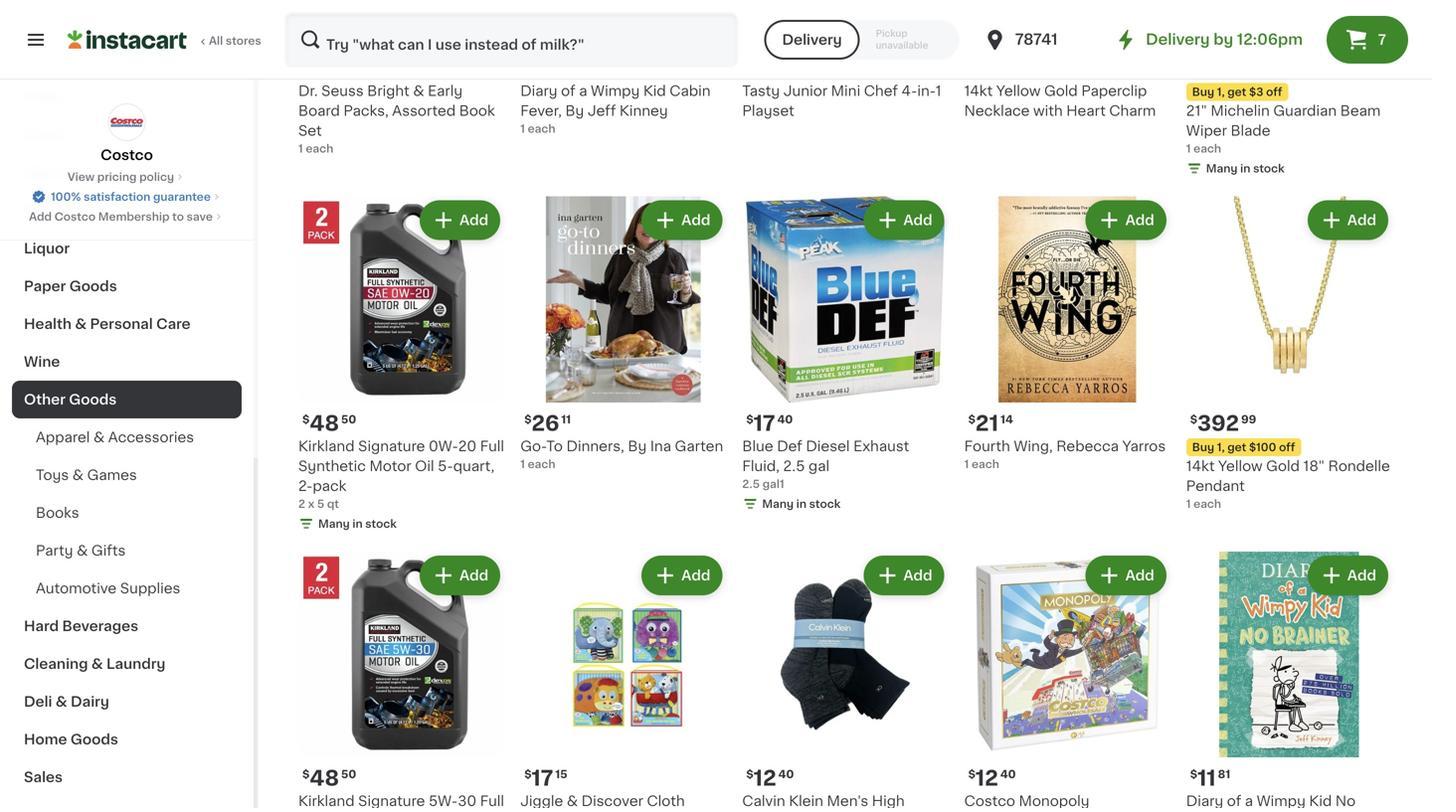 Task type: locate. For each thing, give the bounding box(es) containing it.
$3
[[1250, 87, 1264, 98]]

1 down go-
[[521, 459, 525, 470]]

2 vertical spatial goods
[[71, 733, 118, 747]]

each down go-
[[528, 459, 556, 470]]

each inside the go-to dinners, by ina garten 1 each
[[528, 459, 556, 470]]

product group containing 21
[[965, 197, 1171, 472]]

goods up apparel & accessories
[[69, 393, 117, 407]]

& up assorted
[[413, 84, 424, 98]]

0 vertical spatial many in stock
[[1207, 163, 1285, 174]]

apparel & accessories link
[[12, 419, 242, 457]]

1 vertical spatial by
[[628, 440, 647, 454]]

0 vertical spatial get
[[1228, 87, 1247, 98]]

1 down pendant
[[1187, 499, 1192, 510]]

84
[[784, 59, 800, 70]]

1 vertical spatial 48
[[310, 769, 339, 790]]

goods down dairy
[[71, 733, 118, 747]]

4-
[[902, 84, 918, 98]]

0 horizontal spatial delivery
[[783, 33, 842, 47]]

1 vertical spatial yellow
[[1219, 460, 1263, 473]]

5
[[317, 499, 325, 510]]

many in stock for 17
[[763, 499, 841, 510]]

dairy
[[71, 696, 109, 709]]

kinney
[[620, 104, 668, 118]]

1 vertical spatial get
[[1228, 442, 1247, 453]]

cleaning & laundry
[[24, 658, 166, 672]]

by down the of
[[566, 104, 584, 118]]

buy 1, get $3 off
[[1193, 87, 1283, 98]]

14kt inside 512 14kt yellow gold paperclip necklace with heart charm
[[965, 84, 993, 98]]

diary
[[521, 84, 558, 98]]

delivery inside delivery by 12:06pm link
[[1146, 32, 1211, 47]]

2 horizontal spatial 11
[[1198, 769, 1217, 790]]

1 horizontal spatial many in stock
[[763, 499, 841, 510]]

1 vertical spatial gold
[[1267, 460, 1301, 473]]

costco down 100%
[[54, 211, 96, 222]]

stock for 17
[[810, 499, 841, 510]]

get left '$100'
[[1228, 442, 1247, 453]]

gal
[[809, 460, 830, 473]]

get for 21" michelin guardian beam wiper blade
[[1228, 87, 1247, 98]]

1 vertical spatial $ 48 50
[[303, 769, 357, 790]]

& for gifts
[[77, 544, 88, 558]]

2 horizontal spatial stock
[[1254, 163, 1285, 174]]

0 vertical spatial 11
[[532, 58, 550, 79]]

dr. seuss bright & early board packs, assorted book set 1 each
[[299, 84, 495, 154]]

automotive
[[36, 582, 117, 596]]

each down fever,
[[528, 123, 556, 134]]

$ inside $ 26 11
[[525, 414, 532, 425]]

cleaning & laundry link
[[12, 646, 242, 684]]

1 vertical spatial costco
[[54, 211, 96, 222]]

0 vertical spatial 48
[[310, 413, 339, 434]]

0 vertical spatial by
[[566, 104, 584, 118]]

14kt up pendant
[[1187, 460, 1215, 473]]

0 horizontal spatial 12
[[754, 769, 777, 790]]

rebecca
[[1057, 440, 1119, 454]]

sales
[[24, 771, 63, 785]]

delivery
[[1146, 32, 1211, 47], [783, 33, 842, 47]]

2 get from the top
[[1228, 442, 1247, 453]]

1 1, from the top
[[1218, 87, 1226, 98]]

delivery left by
[[1146, 32, 1211, 47]]

each down wiper
[[1194, 143, 1222, 154]]

2 1, from the top
[[1218, 442, 1226, 453]]

21
[[976, 413, 999, 434]]

fourth
[[965, 440, 1011, 454]]

yellow up "necklace"
[[997, 84, 1041, 98]]

0 vertical spatial 50
[[341, 414, 357, 425]]

charm
[[1110, 104, 1157, 118]]

health & personal care link
[[12, 305, 242, 343]]

0 horizontal spatial in
[[353, 519, 363, 530]]

service type group
[[765, 20, 960, 60]]

1 horizontal spatial 11
[[562, 414, 571, 425]]

1 right "4-"
[[936, 84, 942, 98]]

each inside the fourth wing, rebecca yarros 1 each
[[972, 459, 1000, 470]]

costco up view pricing policy link
[[101, 148, 153, 162]]

0 vertical spatial stock
[[1254, 163, 1285, 174]]

many in stock down "blade"
[[1207, 163, 1285, 174]]

2 48 from the top
[[310, 769, 339, 790]]

& down 100%
[[61, 204, 73, 218]]

7 button
[[1327, 16, 1409, 64]]

0 vertical spatial yellow
[[997, 84, 1041, 98]]

pendant
[[1187, 479, 1246, 493]]

0 horizontal spatial by
[[566, 104, 584, 118]]

$ 12 40
[[747, 769, 794, 790], [969, 769, 1017, 790]]

1 down fever,
[[521, 123, 525, 134]]

each down the set
[[306, 143, 334, 154]]

yellow down buy 1, get $100 off
[[1219, 460, 1263, 473]]

many in stock for 48
[[318, 519, 397, 530]]

cider
[[76, 204, 115, 218]]

2 24 from the left
[[754, 58, 782, 79]]

stock down "blade"
[[1254, 163, 1285, 174]]

0 horizontal spatial many
[[318, 519, 350, 530]]

delivery up 84
[[783, 33, 842, 47]]

goods up health & personal care
[[69, 280, 117, 294]]

book
[[459, 104, 495, 118]]

jeff
[[588, 104, 616, 118]]

electronics
[[24, 166, 105, 180]]

0 vertical spatial off
[[1267, 87, 1283, 98]]

2 horizontal spatial in
[[1241, 163, 1251, 174]]

membership
[[98, 211, 170, 222]]

0 horizontal spatial many in stock
[[318, 519, 397, 530]]

$ 392 99
[[1191, 413, 1257, 434]]

toys & games link
[[12, 457, 242, 495]]

1 horizontal spatial $ 12 40
[[969, 769, 1017, 790]]

0 vertical spatial 14kt
[[965, 84, 993, 98]]

1 horizontal spatial 14kt
[[1187, 460, 1215, 473]]

diary of a wimpy kid cabin fever, by jeff kinney 1 each
[[521, 84, 711, 134]]

87
[[340, 59, 354, 70]]

0 vertical spatial $ 11 81
[[525, 58, 565, 79]]

0 horizontal spatial costco
[[54, 211, 96, 222]]

& for dairy
[[56, 696, 67, 709]]

1 horizontal spatial yellow
[[1219, 460, 1263, 473]]

liquor
[[24, 242, 70, 256]]

stock down kirkland signature 0w-20 full synthetic motor oil 5-quart, 2-pack 2 x 5 qt
[[365, 519, 397, 530]]

1 vertical spatial 50
[[341, 770, 357, 781]]

17 left "15"
[[532, 769, 554, 790]]

& left gifts
[[77, 544, 88, 558]]

7
[[1379, 33, 1387, 47]]

gold up with
[[1045, 84, 1078, 98]]

many down wiper
[[1207, 163, 1238, 174]]

each down fourth
[[972, 459, 1000, 470]]

party
[[36, 544, 73, 558]]

0 vertical spatial goods
[[69, 280, 117, 294]]

17 for $ 17 40
[[754, 413, 776, 434]]

packs,
[[344, 104, 389, 118]]

0 vertical spatial many
[[1207, 163, 1238, 174]]

1 horizontal spatial 2.5
[[784, 460, 805, 473]]

personal
[[90, 317, 153, 331]]

& right health
[[75, 317, 87, 331]]

2
[[299, 499, 305, 510]]

product group
[[299, 197, 505, 536], [521, 197, 727, 472], [743, 197, 949, 516], [965, 197, 1171, 472], [1187, 197, 1393, 512], [299, 552, 505, 809], [521, 552, 727, 809], [743, 552, 949, 809], [965, 552, 1171, 809], [1187, 552, 1393, 809]]

home goods link
[[12, 721, 242, 759]]

17
[[754, 413, 776, 434], [532, 769, 554, 790]]

1 vertical spatial buy
[[1193, 442, 1215, 453]]

0 vertical spatial 1,
[[1218, 87, 1226, 98]]

2 vertical spatial in
[[353, 519, 363, 530]]

1 buy from the top
[[1193, 87, 1215, 98]]

$ inside $ 24 87
[[303, 59, 310, 70]]

dinners,
[[567, 440, 625, 454]]

stock down 'gal'
[[810, 499, 841, 510]]

0 vertical spatial 81
[[552, 59, 565, 70]]

2 vertical spatial stock
[[365, 519, 397, 530]]

add costco membership to save link
[[29, 209, 225, 225]]

& for accessories
[[93, 431, 105, 445]]

each
[[528, 123, 556, 134], [306, 143, 334, 154], [1194, 143, 1222, 154], [528, 459, 556, 470], [972, 459, 1000, 470], [1194, 499, 1222, 510]]

0 horizontal spatial 11
[[532, 58, 550, 79]]

2 vertical spatial many in stock
[[318, 519, 397, 530]]

1 vertical spatial $ 11 81
[[1191, 769, 1231, 790]]

off right $3
[[1267, 87, 1283, 98]]

hard
[[24, 620, 59, 634]]

ina
[[651, 440, 672, 454]]

& right apparel
[[93, 431, 105, 445]]

other goods
[[24, 393, 117, 407]]

many down qt
[[318, 519, 350, 530]]

many in stock down gal1
[[763, 499, 841, 510]]

1 down wiper
[[1187, 143, 1192, 154]]

1 inside 14kt yellow gold 18" rondelle pendant 1 each
[[1187, 499, 1192, 510]]

costco link
[[101, 103, 153, 165]]

0 horizontal spatial 17
[[532, 769, 554, 790]]

each down pendant
[[1194, 499, 1222, 510]]

go-
[[521, 440, 547, 454]]

1 horizontal spatial $ 11 81
[[1191, 769, 1231, 790]]

all stores
[[209, 35, 261, 46]]

yellow inside 512 14kt yellow gold paperclip necklace with heart charm
[[997, 84, 1041, 98]]

off right '$100'
[[1280, 442, 1296, 453]]

each inside 14kt yellow gold 18" rondelle pendant 1 each
[[1194, 499, 1222, 510]]

1 vertical spatial 14kt
[[1187, 460, 1215, 473]]

0 horizontal spatial stock
[[365, 519, 397, 530]]

2 $ 48 50 from the top
[[303, 769, 357, 790]]

get
[[1228, 87, 1247, 98], [1228, 442, 1247, 453]]

buy up 21"
[[1193, 87, 1215, 98]]

1 horizontal spatial costco
[[101, 148, 153, 162]]

many in stock down qt
[[318, 519, 397, 530]]

1 vertical spatial in
[[797, 499, 807, 510]]

by left ina
[[628, 440, 647, 454]]

1 horizontal spatial gold
[[1267, 460, 1301, 473]]

blue
[[743, 440, 774, 454]]

14kt yellow gold 18" rondelle pendant 1 each
[[1187, 460, 1391, 510]]

board
[[299, 104, 340, 118]]

100% satisfaction guarantee
[[51, 192, 211, 202]]

junior
[[784, 84, 828, 98]]

1 horizontal spatial 81
[[1219, 770, 1231, 781]]

1 24 from the left
[[310, 58, 338, 79]]

many down gal1
[[763, 499, 794, 510]]

2 $ 12 40 from the left
[[969, 769, 1017, 790]]

gold down '$100'
[[1267, 460, 1301, 473]]

home
[[24, 733, 67, 747]]

to
[[172, 211, 184, 222]]

rondelle
[[1329, 460, 1391, 473]]

24 up tasty
[[754, 58, 782, 79]]

0 vertical spatial 2.5
[[784, 460, 805, 473]]

1 horizontal spatial many
[[763, 499, 794, 510]]

1 vertical spatial many in stock
[[763, 499, 841, 510]]

24 left the "87"
[[310, 58, 338, 79]]

14kt up "necklace"
[[965, 84, 993, 98]]

1 horizontal spatial 17
[[754, 413, 776, 434]]

get up michelin
[[1228, 87, 1247, 98]]

1 horizontal spatial in
[[797, 499, 807, 510]]

0 vertical spatial gold
[[1045, 84, 1078, 98]]

1 horizontal spatial 24
[[754, 58, 782, 79]]

1 down fourth
[[965, 459, 969, 470]]

each inside the 21" michelin guardian beam wiper blade 1 each
[[1194, 143, 1222, 154]]

& right deli
[[56, 696, 67, 709]]

17 up blue
[[754, 413, 776, 434]]

1 vertical spatial 17
[[532, 769, 554, 790]]

1 horizontal spatial stock
[[810, 499, 841, 510]]

0 horizontal spatial 2.5
[[743, 479, 760, 490]]

1, up michelin
[[1218, 87, 1226, 98]]

party & gifts link
[[12, 532, 242, 570]]

None search field
[[285, 12, 739, 68]]

1 get from the top
[[1228, 87, 1247, 98]]

1, inside product "group"
[[1218, 442, 1226, 453]]

1 vertical spatial 2.5
[[743, 479, 760, 490]]

by
[[1214, 32, 1234, 47]]

blue def diesel exhaust fluid, 2.5 gal 2.5 gal1
[[743, 440, 910, 490]]

& down beverages at bottom
[[91, 658, 103, 672]]

apparel & accessories
[[36, 431, 194, 445]]

2.5 down fluid,
[[743, 479, 760, 490]]

1 down the set
[[299, 143, 303, 154]]

tasty
[[743, 84, 780, 98]]

2 horizontal spatial 12
[[1198, 58, 1221, 79]]

2 vertical spatial many
[[318, 519, 350, 530]]

buy down 392
[[1193, 442, 1215, 453]]

17 for $ 17 15
[[532, 769, 554, 790]]

& for games
[[72, 469, 84, 483]]

synthetic
[[299, 460, 366, 473]]

0 horizontal spatial $ 12 40
[[747, 769, 794, 790]]

gold
[[1045, 84, 1078, 98], [1267, 460, 1301, 473]]

buy 1, get $100 off
[[1193, 442, 1296, 453]]

1 horizontal spatial by
[[628, 440, 647, 454]]

accessories
[[108, 431, 194, 445]]

1, down $ 392 99
[[1218, 442, 1226, 453]]

0 horizontal spatial $ 11 81
[[525, 58, 565, 79]]

delivery by 12:06pm
[[1146, 32, 1304, 47]]

delivery button
[[765, 20, 860, 60]]

0 horizontal spatial yellow
[[997, 84, 1041, 98]]

12
[[1198, 58, 1221, 79], [754, 769, 777, 790], [976, 769, 999, 790]]

books link
[[12, 495, 242, 532]]

1 vertical spatial off
[[1280, 442, 1296, 453]]

1 vertical spatial goods
[[69, 393, 117, 407]]

$ 17 40
[[747, 413, 793, 434]]

off for 14kt yellow gold 18" rondelle pendant
[[1280, 442, 1296, 453]]

14kt inside 14kt yellow gold 18" rondelle pendant 1 each
[[1187, 460, 1215, 473]]

& right toys
[[72, 469, 84, 483]]

2 buy from the top
[[1193, 442, 1215, 453]]

0 vertical spatial buy
[[1193, 87, 1215, 98]]

beverages
[[62, 620, 138, 634]]

0 horizontal spatial 14kt
[[965, 84, 993, 98]]

21" michelin guardian beam wiper blade 1 each
[[1187, 104, 1382, 154]]

0 horizontal spatial gold
[[1045, 84, 1078, 98]]

1 $ 48 50 from the top
[[303, 413, 357, 434]]

product group containing 26
[[521, 197, 727, 472]]

0 vertical spatial $ 48 50
[[303, 413, 357, 434]]

product group containing 392
[[1187, 197, 1393, 512]]

0 vertical spatial 17
[[754, 413, 776, 434]]

delivery inside delivery button
[[783, 33, 842, 47]]

1, for 21" michelin guardian beam wiper blade
[[1218, 87, 1226, 98]]

& for personal
[[75, 317, 87, 331]]

paperclip
[[1082, 84, 1148, 98]]

2.5 down the 'def'
[[784, 460, 805, 473]]

beer
[[24, 204, 58, 218]]

1 vertical spatial 1,
[[1218, 442, 1226, 453]]

1 vertical spatial 11
[[562, 414, 571, 425]]

0 horizontal spatial 24
[[310, 58, 338, 79]]

1 vertical spatial many
[[763, 499, 794, 510]]

&
[[413, 84, 424, 98], [61, 204, 73, 218], [75, 317, 87, 331], [93, 431, 105, 445], [72, 469, 84, 483], [77, 544, 88, 558], [91, 658, 103, 672], [56, 696, 67, 709]]

many in stock
[[1207, 163, 1285, 174], [763, 499, 841, 510], [318, 519, 397, 530]]

1 inside the fourth wing, rebecca yarros 1 each
[[965, 459, 969, 470]]

buy for 21" michelin guardian beam wiper blade
[[1193, 87, 1215, 98]]

1 vertical spatial stock
[[810, 499, 841, 510]]

1 inside tasty junior mini chef 4-in-1 playset
[[936, 84, 942, 98]]

1 horizontal spatial delivery
[[1146, 32, 1211, 47]]



Task type: describe. For each thing, give the bounding box(es) containing it.
deli
[[24, 696, 52, 709]]

other
[[24, 393, 66, 407]]

Search field
[[287, 14, 737, 66]]

stock for 48
[[365, 519, 397, 530]]

$ inside $ 17 15
[[525, 770, 532, 781]]

health
[[24, 317, 72, 331]]

20
[[459, 440, 477, 454]]

supplies
[[120, 582, 181, 596]]

1 48 from the top
[[310, 413, 339, 434]]

$ 11 81 inside product "group"
[[1191, 769, 1231, 790]]

in-
[[918, 84, 936, 98]]

apparel
[[36, 431, 90, 445]]

12:06pm
[[1238, 32, 1304, 47]]

goods for home goods
[[71, 733, 118, 747]]

many for 48
[[318, 519, 350, 530]]

512
[[976, 58, 1013, 79]]

kirkland
[[299, 440, 355, 454]]

of
[[561, 84, 576, 98]]

392
[[1198, 413, 1240, 434]]

gold inside 14kt yellow gold 18" rondelle pendant 1 each
[[1267, 460, 1301, 473]]

guarantee
[[153, 192, 211, 202]]

1 vertical spatial 81
[[1219, 770, 1231, 781]]

necklace
[[965, 104, 1030, 118]]

1, for 14kt yellow gold 18" rondelle pendant
[[1218, 442, 1226, 453]]

fourth wing, rebecca yarros 1 each
[[965, 440, 1166, 470]]

policy
[[139, 172, 174, 183]]

21"
[[1187, 104, 1208, 118]]

dr.
[[299, 84, 318, 98]]

def
[[777, 440, 803, 454]]

cabin
[[670, 84, 711, 98]]

& for laundry
[[91, 658, 103, 672]]

$ inside $ 17 40
[[747, 414, 754, 425]]

exhaust
[[854, 440, 910, 454]]

liquor link
[[12, 230, 242, 268]]

oil
[[415, 460, 434, 473]]

floral link
[[12, 116, 242, 154]]

gold inside 512 14kt yellow gold paperclip necklace with heart charm
[[1045, 84, 1078, 98]]

fever,
[[521, 104, 562, 118]]

5-
[[438, 460, 454, 473]]

78741
[[1016, 32, 1058, 47]]

wing,
[[1014, 440, 1053, 454]]

mini
[[832, 84, 861, 98]]

beam
[[1341, 104, 1382, 118]]

off for 21" michelin guardian beam wiper blade
[[1267, 87, 1283, 98]]

baby link
[[12, 79, 242, 116]]

instacart logo image
[[68, 28, 187, 52]]

1 $ 12 40 from the left
[[747, 769, 794, 790]]

get for 14kt yellow gold 18" rondelle pendant
[[1228, 442, 1247, 453]]

2 vertical spatial 11
[[1198, 769, 1217, 790]]

go-to dinners, by ina garten 1 each
[[521, 440, 724, 470]]

qt
[[327, 499, 339, 510]]

set
[[299, 124, 322, 138]]

in for 17
[[797, 499, 807, 510]]

electronics link
[[12, 154, 242, 192]]

all stores link
[[68, 12, 263, 68]]

many for 17
[[763, 499, 794, 510]]

chef
[[865, 84, 898, 98]]

paper goods link
[[12, 268, 242, 305]]

laundry
[[106, 658, 166, 672]]

$ inside $ 21 14
[[969, 414, 976, 425]]

buy for 14kt yellow gold 18" rondelle pendant
[[1193, 442, 1215, 453]]

other goods link
[[12, 381, 242, 419]]

bright
[[367, 84, 410, 98]]

$ 24 87
[[303, 58, 354, 79]]

1 inside dr. seuss bright & early board packs, assorted book set 1 each
[[299, 143, 303, 154]]

512 14kt yellow gold paperclip necklace with heart charm
[[965, 58, 1157, 118]]

product group containing 11
[[1187, 552, 1393, 809]]

view pricing policy
[[68, 172, 174, 183]]

garten
[[675, 440, 724, 454]]

toys
[[36, 469, 69, 483]]

save
[[187, 211, 213, 222]]

0w-
[[429, 440, 459, 454]]

15
[[556, 770, 568, 781]]

a
[[579, 84, 588, 98]]

kirkland signature 0w-20 full synthetic motor oil 5-quart, 2-pack 2 x 5 qt
[[299, 440, 505, 510]]

1 inside diary of a wimpy kid cabin fever, by jeff kinney 1 each
[[521, 123, 525, 134]]

goods for paper goods
[[69, 280, 117, 294]]

yellow inside 14kt yellow gold 18" rondelle pendant 1 each
[[1219, 460, 1263, 473]]

wimpy
[[591, 84, 640, 98]]

2 50 from the top
[[341, 770, 357, 781]]

100% satisfaction guarantee button
[[31, 185, 223, 205]]

gal1
[[763, 479, 785, 490]]

11 inside $ 26 11
[[562, 414, 571, 425]]

$100
[[1250, 442, 1277, 453]]

assorted
[[392, 104, 456, 118]]

seuss
[[322, 84, 364, 98]]

delivery for delivery
[[783, 33, 842, 47]]

beer & cider link
[[12, 192, 242, 230]]

by inside the go-to dinners, by ina garten 1 each
[[628, 440, 647, 454]]

in for 48
[[353, 519, 363, 530]]

motor
[[370, 460, 412, 473]]

automotive supplies
[[36, 582, 181, 596]]

deli & dairy link
[[12, 684, 242, 721]]

costco logo image
[[108, 103, 146, 141]]

playset
[[743, 104, 795, 118]]

18"
[[1304, 460, 1325, 473]]

2 horizontal spatial many
[[1207, 163, 1238, 174]]

x
[[308, 499, 315, 510]]

quart,
[[454, 460, 495, 473]]

signature
[[358, 440, 425, 454]]

goods for other goods
[[69, 393, 117, 407]]

care
[[156, 317, 191, 331]]

26
[[532, 413, 560, 434]]

24 84
[[754, 58, 800, 79]]

1 horizontal spatial 12
[[976, 769, 999, 790]]

wiper
[[1187, 124, 1228, 138]]

& for cider
[[61, 204, 73, 218]]

& inside dr. seuss bright & early board packs, assorted book set 1 each
[[413, 84, 424, 98]]

delivery for delivery by 12:06pm
[[1146, 32, 1211, 47]]

$ inside $ 392 99
[[1191, 414, 1198, 425]]

0 vertical spatial in
[[1241, 163, 1251, 174]]

1 inside the 21" michelin guardian beam wiper blade 1 each
[[1187, 143, 1192, 154]]

paper
[[24, 280, 66, 294]]

each inside diary of a wimpy kid cabin fever, by jeff kinney 1 each
[[528, 123, 556, 134]]

fluid,
[[743, 460, 780, 473]]

gifts
[[91, 544, 126, 558]]

$ 26 11
[[525, 413, 571, 434]]

by inside diary of a wimpy kid cabin fever, by jeff kinney 1 each
[[566, 104, 584, 118]]

guardian
[[1274, 104, 1338, 118]]

1 inside the go-to dinners, by ina garten 1 each
[[521, 459, 525, 470]]

1 50 from the top
[[341, 414, 357, 425]]

40 inside $ 17 40
[[778, 414, 793, 425]]

each inside dr. seuss bright & early board packs, assorted book set 1 each
[[306, 143, 334, 154]]

0 vertical spatial costco
[[101, 148, 153, 162]]

0 horizontal spatial 81
[[552, 59, 565, 70]]

baby
[[24, 91, 61, 104]]

2 horizontal spatial many in stock
[[1207, 163, 1285, 174]]



Task type: vqa. For each thing, say whether or not it's contained in the screenshot.
the groceries.
no



